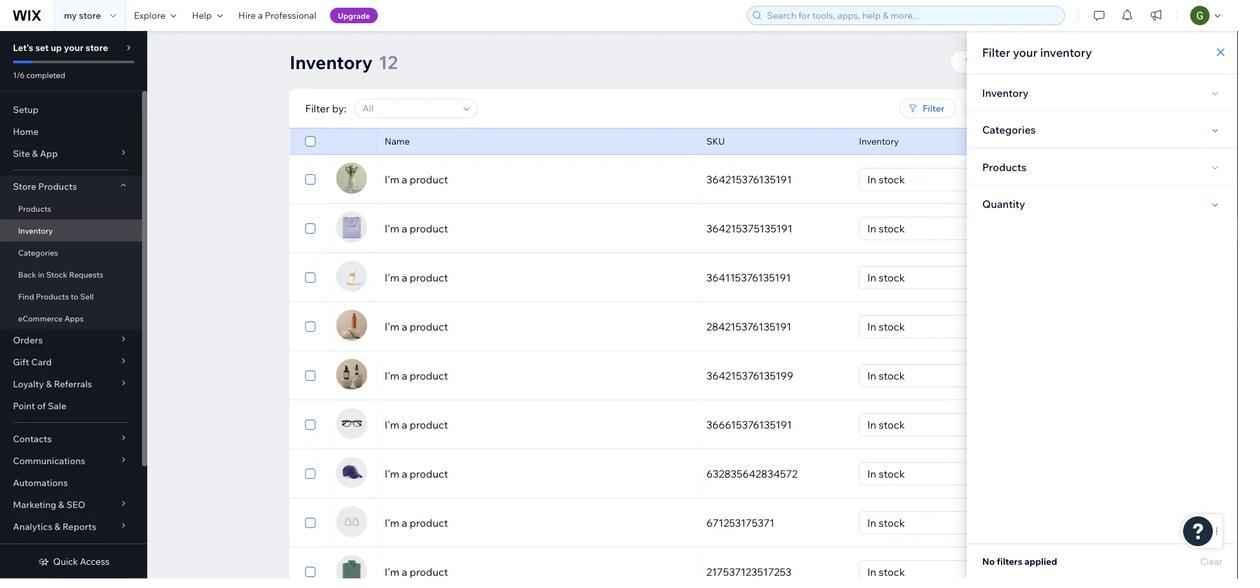 Task type: locate. For each thing, give the bounding box(es) containing it.
a
[[258, 10, 263, 21], [402, 173, 408, 186], [402, 222, 408, 235], [402, 271, 408, 284], [402, 321, 408, 333], [402, 370, 408, 383], [402, 419, 408, 432], [402, 468, 408, 481], [402, 517, 408, 530], [402, 566, 408, 579]]

& left seo
[[58, 500, 64, 511]]

help button
[[184, 0, 231, 31]]

product for 284215376135191
[[410, 321, 448, 333]]

0 horizontal spatial filter
[[305, 102, 330, 115]]

store products
[[13, 181, 77, 192]]

automations
[[13, 478, 68, 489]]

a for 671253175371
[[402, 517, 408, 530]]

i'm a product for 364215376135191
[[385, 173, 448, 186]]

& left reports on the left of page
[[54, 522, 60, 533]]

categories up in
[[18, 248, 58, 258]]

&
[[32, 148, 38, 159], [46, 379, 52, 390], [58, 500, 64, 511], [54, 522, 60, 533], [42, 544, 48, 555]]

inventory link
[[0, 220, 142, 242]]

i'm a product button for 217537123517253
[[385, 565, 691, 580]]

a for 284215376135191
[[402, 321, 408, 333]]

point of sale
[[13, 401, 66, 412]]

364215376135191
[[707, 173, 792, 186]]

home link
[[0, 121, 142, 143]]

3 i'm a product from the top
[[385, 271, 448, 284]]

categories down search... field
[[983, 123, 1037, 136]]

9 i'm from the top
[[385, 566, 400, 579]]

no
[[983, 556, 996, 568]]

gift card button
[[0, 352, 142, 374]]

contacts button
[[0, 428, 142, 450]]

categories link
[[0, 242, 142, 264]]

by:
[[332, 102, 347, 115]]

product for 632835642834572
[[410, 468, 448, 481]]

& for marketing
[[58, 500, 64, 511]]

i'm
[[385, 173, 400, 186], [385, 222, 400, 235], [385, 271, 400, 284], [385, 321, 400, 333], [385, 370, 400, 383], [385, 419, 400, 432], [385, 468, 400, 481], [385, 517, 400, 530], [385, 566, 400, 579]]

2 horizontal spatial filter
[[983, 45, 1011, 59]]

7 i'm a product from the top
[[385, 468, 448, 481]]

8 i'm a product from the top
[[385, 517, 448, 530]]

report
[[1036, 56, 1069, 69]]

1 horizontal spatial categories
[[983, 123, 1037, 136]]

i'm a product for 217537123517253
[[385, 566, 448, 579]]

store
[[79, 10, 101, 21], [86, 42, 108, 53]]

9 i'm a product button from the top
[[385, 565, 691, 580]]

select field for 671253175371
[[864, 513, 1002, 534]]

payments
[[50, 544, 92, 555]]

your
[[64, 42, 84, 53], [1014, 45, 1039, 59]]

3 select field from the top
[[864, 267, 1002, 289]]

2 select field from the top
[[864, 218, 1002, 240]]

364215376135199
[[707, 370, 794, 383]]

communications
[[13, 456, 85, 467]]

products up products link
[[38, 181, 77, 192]]

store
[[13, 181, 36, 192]]

filter your inventory
[[983, 45, 1093, 59]]

& inside site & app popup button
[[32, 148, 38, 159]]

5 i'm a product button from the top
[[385, 368, 691, 384]]

inventory inside sidebar element
[[18, 226, 53, 236]]

8 i'm a product button from the top
[[385, 516, 691, 531]]

0 vertical spatial categories
[[983, 123, 1037, 136]]

setup link
[[0, 99, 142, 121]]

i'm a product button for 364215375135191
[[385, 221, 691, 237]]

& inside loyalty & referrals popup button
[[46, 379, 52, 390]]

of
[[37, 401, 46, 412]]

1 product from the top
[[410, 173, 448, 186]]

i'm a product button
[[385, 172, 691, 187], [385, 221, 691, 237], [385, 270, 691, 286], [385, 319, 691, 335], [385, 368, 691, 384], [385, 418, 691, 433], [385, 467, 691, 482], [385, 516, 691, 531], [385, 565, 691, 580]]

products
[[983, 160, 1027, 173], [38, 181, 77, 192], [18, 204, 51, 214], [36, 292, 69, 301]]

no filters applied
[[983, 556, 1058, 568]]

upgrade
[[338, 11, 370, 20]]

6 select field from the top
[[864, 414, 1002, 436]]

reports
[[62, 522, 96, 533]]

9 product from the top
[[410, 566, 448, 579]]

364115376135191
[[707, 271, 792, 284]]

find products to sell link
[[0, 286, 142, 308]]

product for 364215376135199
[[410, 370, 448, 383]]

& right billing
[[42, 544, 48, 555]]

& inside marketing & seo dropdown button
[[58, 500, 64, 511]]

i'm a product button for 632835642834572
[[385, 467, 691, 482]]

7 select field from the top
[[864, 463, 1002, 485]]

Search... field
[[981, 100, 1076, 118]]

217537123517253
[[707, 566, 792, 579]]

& for site
[[32, 148, 38, 159]]

4 select field from the top
[[864, 316, 1002, 338]]

3 i'm a product button from the top
[[385, 270, 691, 286]]

in
[[38, 270, 45, 280]]

7 product from the top
[[410, 468, 448, 481]]

1 i'm a product button from the top
[[385, 172, 691, 187]]

store right my
[[79, 10, 101, 21]]

product
[[410, 173, 448, 186], [410, 222, 448, 235], [410, 271, 448, 284], [410, 321, 448, 333], [410, 370, 448, 383], [410, 419, 448, 432], [410, 468, 448, 481], [410, 517, 448, 530], [410, 566, 448, 579]]

2 product from the top
[[410, 222, 448, 235]]

& right the loyalty
[[46, 379, 52, 390]]

inventory
[[1041, 45, 1093, 59]]

Select field
[[864, 169, 1002, 191], [864, 218, 1002, 240], [864, 267, 1002, 289], [864, 316, 1002, 338], [864, 365, 1002, 387], [864, 414, 1002, 436], [864, 463, 1002, 485], [864, 513, 1002, 534], [864, 562, 1002, 580]]

products link
[[0, 198, 142, 220]]

4 i'm a product from the top
[[385, 321, 448, 333]]

8 product from the top
[[410, 517, 448, 530]]

7 i'm from the top
[[385, 468, 400, 481]]

referrals
[[54, 379, 92, 390]]

4 product from the top
[[410, 321, 448, 333]]

0 horizontal spatial categories
[[18, 248, 58, 258]]

3 i'm from the top
[[385, 271, 400, 284]]

0 vertical spatial store
[[79, 10, 101, 21]]

& inside analytics & reports dropdown button
[[54, 522, 60, 533]]

6 i'm a product from the top
[[385, 419, 448, 432]]

analytics & reports button
[[0, 516, 142, 538]]

ecommerce apps link
[[0, 308, 142, 330]]

view detailed report
[[966, 56, 1069, 69]]

select field for 284215376135191
[[864, 316, 1002, 338]]

1 vertical spatial store
[[86, 42, 108, 53]]

loyalty & referrals
[[13, 379, 92, 390]]

1 i'm from the top
[[385, 173, 400, 186]]

point
[[13, 401, 35, 412]]

8 i'm from the top
[[385, 517, 400, 530]]

store down my store
[[86, 42, 108, 53]]

sidebar element
[[0, 31, 147, 580]]

i'm for 364215375135191
[[385, 222, 400, 235]]

hire
[[239, 10, 256, 21]]

0 horizontal spatial your
[[64, 42, 84, 53]]

1 horizontal spatial your
[[1014, 45, 1039, 59]]

i'm a product button for 671253175371
[[385, 516, 691, 531]]

my
[[64, 10, 77, 21]]

point of sale link
[[0, 396, 142, 418]]

name
[[385, 136, 410, 147]]

2 i'm a product button from the top
[[385, 221, 691, 237]]

analytics & reports
[[13, 522, 96, 533]]

i'm for 217537123517253
[[385, 566, 400, 579]]

All field
[[359, 100, 460, 118]]

5 i'm from the top
[[385, 370, 400, 383]]

6 i'm from the top
[[385, 419, 400, 432]]

upgrade button
[[330, 8, 378, 23]]

hire a professional
[[239, 10, 317, 21]]

quantity
[[983, 198, 1026, 211]]

i'm for 671253175371
[[385, 517, 400, 530]]

4 i'm a product button from the top
[[385, 319, 691, 335]]

product for 364115376135191
[[410, 271, 448, 284]]

1 vertical spatial categories
[[18, 248, 58, 258]]

inventory
[[290, 51, 373, 73], [983, 86, 1029, 99], [860, 136, 899, 147], [18, 226, 53, 236]]

5 i'm a product from the top
[[385, 370, 448, 383]]

6 product from the top
[[410, 419, 448, 432]]

product for 671253175371
[[410, 517, 448, 530]]

& inside the billing & payments dropdown button
[[42, 544, 48, 555]]

automations link
[[0, 472, 142, 494]]

6 i'm a product button from the top
[[385, 418, 691, 433]]

5 product from the top
[[410, 370, 448, 383]]

None checkbox
[[305, 270, 316, 286], [305, 319, 316, 335], [305, 565, 316, 580], [305, 270, 316, 286], [305, 319, 316, 335], [305, 565, 316, 580]]

1 horizontal spatial filter
[[923, 103, 945, 114]]

5 select field from the top
[[864, 365, 1002, 387]]

home
[[13, 126, 39, 137]]

7 i'm a product button from the top
[[385, 467, 691, 482]]

i'm a product
[[385, 173, 448, 186], [385, 222, 448, 235], [385, 271, 448, 284], [385, 321, 448, 333], [385, 370, 448, 383], [385, 419, 448, 432], [385, 468, 448, 481], [385, 517, 448, 530], [385, 566, 448, 579]]

a for 364215376135199
[[402, 370, 408, 383]]

store inside sidebar element
[[86, 42, 108, 53]]

inventory 12
[[290, 51, 398, 73]]

9 i'm a product from the top
[[385, 566, 448, 579]]

loyalty
[[13, 379, 44, 390]]

1 i'm a product from the top
[[385, 173, 448, 186]]

3 product from the top
[[410, 271, 448, 284]]

billing
[[13, 544, 40, 555]]

loyalty & referrals button
[[0, 374, 142, 396]]

None checkbox
[[305, 134, 316, 149], [305, 172, 316, 187], [305, 221, 316, 237], [305, 368, 316, 384], [305, 418, 316, 433], [305, 467, 316, 482], [305, 516, 316, 531], [305, 134, 316, 149], [305, 172, 316, 187], [305, 221, 316, 237], [305, 368, 316, 384], [305, 418, 316, 433], [305, 467, 316, 482], [305, 516, 316, 531]]

8 select field from the top
[[864, 513, 1002, 534]]

find products to sell
[[18, 292, 94, 301]]

2 i'm a product from the top
[[385, 222, 448, 235]]

4 i'm from the top
[[385, 321, 400, 333]]

& right the site on the left top
[[32, 148, 38, 159]]

2 i'm from the top
[[385, 222, 400, 235]]

back in stock requests
[[18, 270, 103, 280]]

categories
[[983, 123, 1037, 136], [18, 248, 58, 258]]



Task type: describe. For each thing, give the bounding box(es) containing it.
i'm for 284215376135191
[[385, 321, 400, 333]]

sku
[[707, 136, 725, 147]]

applied
[[1025, 556, 1058, 568]]

i'm a product for 364115376135191
[[385, 271, 448, 284]]

communications button
[[0, 450, 142, 472]]

& for billing
[[42, 544, 48, 555]]

quick access
[[53, 556, 110, 568]]

marketing
[[13, 500, 56, 511]]

i'm a product for 366615376135191
[[385, 419, 448, 432]]

a for 364215376135191
[[402, 173, 408, 186]]

products inside dropdown button
[[38, 181, 77, 192]]

i'm for 364115376135191
[[385, 271, 400, 284]]

select field for 632835642834572
[[864, 463, 1002, 485]]

i'm a product button for 364215376135199
[[385, 368, 691, 384]]

find
[[18, 292, 34, 301]]

products down store
[[18, 204, 51, 214]]

ecommerce apps
[[18, 314, 84, 323]]

product for 364215375135191
[[410, 222, 448, 235]]

quick access button
[[38, 556, 110, 568]]

i'm a product for 671253175371
[[385, 517, 448, 530]]

284215376135191
[[707, 321, 792, 333]]

marketing & seo button
[[0, 494, 142, 516]]

card
[[31, 357, 52, 368]]

set
[[35, 42, 49, 53]]

1/6 completed
[[13, 70, 65, 80]]

apps
[[64, 314, 84, 323]]

i'm for 366615376135191
[[385, 419, 400, 432]]

let's set up your store
[[13, 42, 108, 53]]

& for analytics
[[54, 522, 60, 533]]

product for 366615376135191
[[410, 419, 448, 432]]

sale
[[48, 401, 66, 412]]

categories inside sidebar element
[[18, 248, 58, 258]]

632835642834572
[[707, 468, 798, 481]]

setup
[[13, 104, 39, 115]]

back
[[18, 270, 36, 280]]

orders button
[[0, 330, 142, 352]]

i'm for 364215376135199
[[385, 370, 400, 383]]

filter for filter by:
[[305, 102, 330, 115]]

filters
[[998, 556, 1023, 568]]

your inside sidebar element
[[64, 42, 84, 53]]

Search for tools, apps, help & more... field
[[764, 6, 1061, 25]]

select field for 366615376135191
[[864, 414, 1002, 436]]

364215375135191
[[707, 222, 793, 235]]

view detailed report button
[[951, 50, 1096, 74]]

366615376135191
[[707, 419, 792, 432]]

professional
[[265, 10, 317, 21]]

filter button
[[900, 99, 957, 118]]

i'm a product for 364215376135199
[[385, 370, 448, 383]]

product for 217537123517253
[[410, 566, 448, 579]]

filter inside button
[[923, 103, 945, 114]]

a for 632835642834572
[[402, 468, 408, 481]]

1/6
[[13, 70, 25, 80]]

a for 364115376135191
[[402, 271, 408, 284]]

up
[[51, 42, 62, 53]]

filter for filter your inventory
[[983, 45, 1011, 59]]

store products button
[[0, 176, 142, 198]]

site & app
[[13, 148, 58, 159]]

my store
[[64, 10, 101, 21]]

filter by:
[[305, 102, 347, 115]]

sell
[[80, 292, 94, 301]]

stock
[[46, 270, 67, 280]]

orders
[[13, 335, 43, 346]]

products up quantity
[[983, 160, 1027, 173]]

product for 364215376135191
[[410, 173, 448, 186]]

i'm a product button for 364115376135191
[[385, 270, 691, 286]]

quick
[[53, 556, 78, 568]]

billing & payments button
[[0, 538, 142, 560]]

gift card
[[13, 357, 52, 368]]

gift
[[13, 357, 29, 368]]

view
[[966, 56, 990, 69]]

i'm a product button for 284215376135191
[[385, 319, 691, 335]]

site & app button
[[0, 143, 142, 165]]

explore
[[134, 10, 166, 21]]

seo
[[66, 500, 85, 511]]

i'm for 364215376135191
[[385, 173, 400, 186]]

to
[[71, 292, 78, 301]]

requests
[[69, 270, 103, 280]]

i'm a product for 284215376135191
[[385, 321, 448, 333]]

12
[[379, 51, 398, 73]]

select field for 364115376135191
[[864, 267, 1002, 289]]

analytics
[[13, 522, 52, 533]]

marketing & seo
[[13, 500, 85, 511]]

site
[[13, 148, 30, 159]]

select field for 364215376135199
[[864, 365, 1002, 387]]

help
[[192, 10, 212, 21]]

a for 217537123517253
[[402, 566, 408, 579]]

9 select field from the top
[[864, 562, 1002, 580]]

ecommerce
[[18, 314, 63, 323]]

contacts
[[13, 434, 52, 445]]

let's
[[13, 42, 33, 53]]

select field for 364215375135191
[[864, 218, 1002, 240]]

& for loyalty
[[46, 379, 52, 390]]

i'm a product for 632835642834572
[[385, 468, 448, 481]]

products up ecommerce apps at the left bottom of page
[[36, 292, 69, 301]]

1 select field from the top
[[864, 169, 1002, 191]]

i'm a product button for 364215376135191
[[385, 172, 691, 187]]

completed
[[26, 70, 65, 80]]

access
[[80, 556, 110, 568]]

i'm for 632835642834572
[[385, 468, 400, 481]]

i'm a product for 364215375135191
[[385, 222, 448, 235]]

detailed
[[992, 56, 1033, 69]]

back in stock requests link
[[0, 264, 142, 286]]

a for 366615376135191
[[402, 419, 408, 432]]

app
[[40, 148, 58, 159]]

a for 364215375135191
[[402, 222, 408, 235]]

i'm a product button for 366615376135191
[[385, 418, 691, 433]]



Task type: vqa. For each thing, say whether or not it's contained in the screenshot.
Add more details about the payment Field
no



